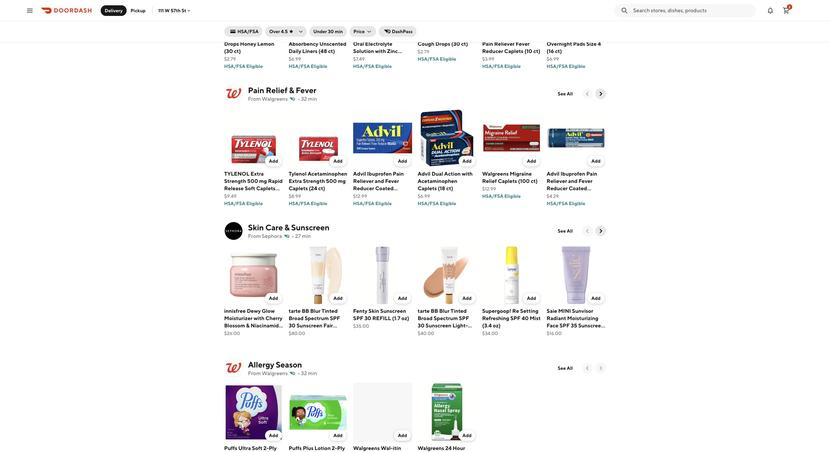Task type: locate. For each thing, give the bounding box(es) containing it.
mist
[[530, 315, 541, 321]]

• down pain relief & fever
[[298, 96, 300, 102]]

oz) inside supergoop! re setting refreshing spf 40 mist (3.4 oz) $34.00
[[493, 322, 501, 329]]

sunscreen for tarte bb blur tinted broad spectrum spf 30 sunscreen light- medium moisturizer (1 oz)
[[426, 322, 452, 329]]

1 horizontal spatial broad
[[418, 315, 433, 321]]

111
[[158, 8, 164, 13]]

reducer inside advil ibuprofen pain reliever and fever reducer coated tablets 200 mg (100 ct)
[[353, 185, 374, 191]]

overnight
[[547, 41, 572, 47]]

200 inside advil ibuprofen pain reliever and fever reducer coated tablets 200 mg (100 ct)
[[372, 192, 383, 199]]

1 vertical spatial from
[[248, 233, 261, 239]]

min for allergy season
[[308, 370, 317, 377]]

1 • 32 min from the top
[[298, 96, 317, 102]]

$2.79 right zinc
[[418, 49, 429, 54]]

cherry
[[266, 315, 282, 321]]

oz) right (1.7
[[402, 315, 409, 321]]

0 horizontal spatial bb
[[302, 308, 309, 314]]

1 horizontal spatial tylenol
[[482, 33, 500, 40]]

1 blur from the left
[[310, 308, 321, 314]]

ply inside the puffs ultra soft 2-ply
[[269, 445, 277, 451]]

walgreens 24 hour allergy relief nasal spray non-drowsy (0.62 oz) image
[[418, 383, 477, 442]]

tinted inside "tarte bb blur tinted broad spectrum spf 30 sunscreen fair moisturizer (1 oz)"
[[322, 308, 338, 314]]

ct) inside advil dual action with acetaminophen caplets (18 ct) $6.99 hsa/fsa eligible
[[446, 185, 453, 191]]

(1.7
[[392, 315, 401, 321]]

acetaminophen inside the tylenol acetaminophen extra strength 500 mg caplets (24 ct) $8.99 hsa/fsa eligible
[[308, 171, 347, 177]]

0 horizontal spatial acetaminophen
[[308, 171, 347, 177]]

1 always from the left
[[289, 33, 306, 40]]

2 drops from the left
[[436, 41, 450, 47]]

1 horizontal spatial reducer
[[482, 48, 503, 54]]

2 ibuprofen from the left
[[561, 171, 585, 177]]

hsa/fsa inside walgreens cough drops honey lemon (30 ct) $2.79 hsa/fsa eligible
[[224, 64, 245, 69]]

tablets inside advil ibuprofen pain reliever and fever reducer coated tablets 200 mg (100 ct)
[[353, 192, 371, 199]]

oz)
[[395, 55, 403, 62], [402, 315, 409, 321], [493, 322, 501, 329], [237, 330, 245, 336], [323, 330, 331, 336], [558, 330, 566, 336], [418, 337, 426, 343]]

0 vertical spatial acetaminophen
[[308, 171, 347, 177]]

hsa/fsa button
[[224, 26, 263, 37]]

1 horizontal spatial bb
[[431, 308, 438, 314]]

add for advil ibuprofen pain reliever and fever reducer coated tablets 200 mg (100 ct)
[[398, 158, 407, 164]]

dual
[[432, 171, 443, 177]]

hsa/fsa
[[237, 29, 259, 34], [418, 56, 439, 62], [224, 64, 245, 69], [289, 64, 310, 69], [353, 64, 374, 69], [482, 64, 504, 69], [547, 64, 568, 69], [482, 193, 504, 199], [224, 201, 245, 206], [289, 201, 310, 206], [353, 201, 374, 206], [418, 201, 439, 206], [547, 201, 568, 206]]

2 $40.00 from the left
[[418, 331, 434, 336]]

1 horizontal spatial moisturizer
[[289, 330, 317, 336]]

sunscreen up medium
[[426, 322, 452, 329]]

0 horizontal spatial (30
[[224, 48, 233, 54]]

tinted for fair
[[322, 308, 338, 314]]

1 horizontal spatial (100
[[518, 178, 530, 184]]

spf down re
[[510, 315, 521, 321]]

reliever up $4.29
[[547, 178, 567, 184]]

0 horizontal spatial (1
[[318, 330, 322, 336]]

add for always radiant regular absorbency unscented daily liners (48 ct)
[[334, 21, 343, 26]]

$2.79
[[418, 49, 429, 54], [224, 56, 236, 62]]

extra down tylenol extra strength pain reliever fever reducer caplets (10 ct) image
[[501, 33, 514, 40]]

walgreens pediatric oral electrolyte solution with zinc strawberry (33.8 oz) image
[[353, 0, 412, 30]]

1 horizontal spatial tablets
[[547, 192, 565, 199]]

1 advil from the left
[[353, 171, 366, 177]]

2 broad from the left
[[418, 315, 433, 321]]

spf left 35
[[560, 322, 570, 329]]

walgreens inside walgreens migraine relief caplets (100 ct) $12.99 hsa/fsa eligible
[[482, 171, 509, 177]]

• 32 min for allergy season
[[298, 370, 317, 377]]

$6.99
[[289, 56, 301, 62], [547, 56, 559, 62], [418, 193, 430, 199]]

see all
[[558, 91, 573, 96], [558, 228, 573, 234], [558, 366, 573, 371]]

walgreens wal-itin
[[353, 445, 406, 452]]

2- for soft
[[263, 445, 269, 451]]

all for fever
[[567, 91, 573, 96]]

0 horizontal spatial tinted
[[322, 308, 338, 314]]

previous button of carousel image
[[584, 90, 591, 97]]

reliever for advil ibuprofen pain reliever and fever reducer coated tablets 200 mg (10 ct)
[[547, 178, 567, 184]]

2 from from the top
[[248, 233, 261, 239]]

0 vertical spatial soft
[[245, 185, 255, 191]]

caplets inside advil dual action with acetaminophen caplets (18 ct) $6.99 hsa/fsa eligible
[[418, 185, 437, 191]]

0 vertical spatial ultra
[[565, 33, 578, 40]]

• 32 min down pain relief & fever
[[298, 96, 317, 102]]

acetaminophen
[[308, 171, 347, 177], [418, 178, 457, 184]]

moisturizing
[[567, 315, 599, 321]]

ibuprofen inside advil ibuprofen pain reliever and fever reducer coated tablets 200 mg (100 ct)
[[367, 171, 392, 177]]

(1 inside tarte bb blur tinted broad spectrum spf 30 sunscreen light- medium moisturizer (1 oz)
[[469, 330, 473, 336]]

tylenol inside 'tylenol extra strength pain reliever fever reducer caplets (10 ct) $3.99 hsa/fsa eligible'
[[482, 33, 500, 40]]

reliever up $3.99
[[494, 41, 515, 47]]

open menu image
[[26, 6, 34, 14]]

0 vertical spatial from walgreens
[[248, 96, 288, 102]]

see for sunscreen
[[558, 228, 566, 234]]

from walgreens down pain relief & fever
[[248, 96, 288, 102]]

reducer inside advil ibuprofen pain reliever and fever reducer coated tablets 200 mg (10 ct)
[[547, 185, 568, 191]]

broad for tarte bb blur tinted broad spectrum spf 30 sunscreen light- medium moisturizer (1 oz)
[[418, 315, 433, 321]]

2- for lotion
[[332, 445, 337, 451]]

setting
[[520, 308, 539, 314]]

from left sephora
[[248, 233, 261, 239]]

1 horizontal spatial coated
[[569, 185, 587, 191]]

add for tylenol extra strength pain reliever fever reducer caplets (10 ct)
[[527, 21, 536, 26]]

30 right niacinamide on the bottom
[[289, 322, 296, 329]]

add for walgreens cough drops honey lemon (30 ct)
[[269, 21, 278, 26]]

2 next button of carousel image from the top
[[597, 365, 604, 372]]

previous button of carousel image
[[584, 228, 591, 234], [584, 365, 591, 372]]

1 coated from the left
[[375, 185, 394, 191]]

next button of carousel image for pain relief & fever
[[597, 90, 604, 97]]

always for always radiant regular absorbency unscented daily liners (48 ct)
[[289, 33, 306, 40]]

see all for fever
[[558, 91, 573, 96]]

32 for allergy season
[[301, 370, 307, 377]]

1 tinted from the left
[[322, 308, 338, 314]]

bb inside tarte bb blur tinted broad spectrum spf 30 sunscreen light- medium moisturizer (1 oz)
[[431, 308, 438, 314]]

0 horizontal spatial ibuprofen
[[367, 171, 392, 177]]

reducer up $3.99
[[482, 48, 503, 54]]

walgreens inside walgreens 24 hour
[[418, 445, 444, 451]]

ct)
[[461, 41, 468, 47], [234, 48, 241, 54], [328, 48, 335, 54], [534, 48, 540, 54], [555, 48, 562, 54], [531, 178, 538, 184], [318, 185, 325, 191], [446, 185, 453, 191], [234, 192, 240, 199], [595, 192, 602, 199], [353, 200, 360, 206]]

2 always from the left
[[547, 33, 564, 40]]

$3.99
[[482, 56, 494, 62]]

st
[[182, 8, 186, 13]]

$40.00
[[289, 331, 305, 336], [418, 331, 434, 336]]

0 horizontal spatial cough
[[252, 33, 269, 40]]

fenty skin sunscreen spf 30 refill (1.7 oz) image
[[353, 246, 412, 305]]

(10 right $4.29 hsa/fsa eligible
[[587, 192, 594, 199]]

• left 27 in the bottom of the page
[[292, 233, 294, 239]]

1 vertical spatial relief
[[482, 178, 497, 184]]

tinted
[[322, 308, 338, 314], [451, 308, 467, 314]]

1 vertical spatial with
[[462, 171, 473, 177]]

1 horizontal spatial advil
[[418, 171, 431, 177]]

(30 down hsa/fsa button
[[224, 48, 233, 54]]

0 horizontal spatial blur
[[310, 308, 321, 314]]

and inside advil ibuprofen pain reliever and fever reducer coated tablets 200 mg (10 ct)
[[568, 178, 578, 184]]

2 tablets from the left
[[547, 192, 565, 199]]

bb
[[302, 308, 309, 314], [431, 308, 438, 314]]

glow
[[262, 308, 275, 314]]

add
[[269, 21, 278, 26], [334, 21, 343, 26], [398, 21, 407, 26], [463, 21, 472, 26], [527, 21, 536, 26], [592, 21, 601, 26], [269, 158, 278, 164], [334, 158, 343, 164], [398, 158, 407, 164], [463, 158, 472, 164], [527, 158, 536, 164], [592, 158, 601, 164], [269, 296, 278, 301], [334, 296, 343, 301], [398, 296, 407, 301], [463, 296, 472, 301], [527, 296, 536, 301], [592, 296, 601, 301], [269, 433, 278, 438], [334, 433, 343, 438], [398, 433, 407, 438], [463, 433, 472, 438]]

0 vertical spatial next button of carousel image
[[597, 90, 604, 97]]

ct) inside tylenol extra strength 500 mg rapid release soft caplets (24 ct)
[[234, 192, 240, 199]]

2 tarte from the left
[[418, 308, 430, 314]]

1 vertical spatial soft
[[252, 445, 262, 451]]

add for innisfree dewy glow moisturizer with cherry blossom & niacinamide (1.69 oz)
[[269, 296, 278, 301]]

• 32 min
[[298, 96, 317, 102], [298, 370, 317, 377]]

$40.00 for moisturizer
[[289, 331, 305, 336]]

0 vertical spatial • 32 min
[[298, 96, 317, 102]]

spectrum inside "tarte bb blur tinted broad spectrum spf 30 sunscreen fair moisturizer (1 oz)"
[[305, 315, 329, 321]]

tinted up light-
[[451, 308, 467, 314]]

0 horizontal spatial tablets
[[353, 192, 371, 199]]

spf up light-
[[459, 315, 469, 321]]

walgreens inside "walgreens pediatric oral electrolyte solution with zinc strawberry (33.8 oz)"
[[353, 33, 380, 40]]

add for tylenol acetaminophen extra strength 500 mg caplets (24 ct)
[[334, 158, 343, 164]]

sunscreen up (1.7
[[380, 308, 406, 314]]

ibuprofen up $4.29 hsa/fsa eligible
[[561, 171, 585, 177]]

and for (100
[[375, 178, 384, 184]]

walgreens inside walgreens menthol cough drops (30 ct) $2.79 hsa/fsa eligible
[[418, 33, 444, 40]]

• 32 min down season
[[298, 370, 317, 377]]

broad inside tarte bb blur tinted broad spectrum spf 30 sunscreen light- medium moisturizer (1 oz)
[[418, 315, 433, 321]]

3 advil from the left
[[547, 171, 560, 177]]

mg inside advil ibuprofen pain reliever and fever reducer coated tablets 200 mg (10 ct)
[[578, 192, 585, 199]]

200 inside advil ibuprofen pain reliever and fever reducer coated tablets 200 mg (10 ct)
[[566, 192, 577, 199]]

ply inside puffs plus lotion 2-ply
[[337, 445, 345, 451]]

reliever
[[494, 41, 515, 47], [353, 178, 374, 184], [547, 178, 567, 184]]

1 vertical spatial (100
[[393, 192, 405, 199]]

advil ibuprofen pain reliever and fever reducer coated tablets 200 mg (100 ct) image
[[353, 108, 412, 168]]

1 200 from the left
[[372, 192, 383, 199]]

1 vertical spatial (24
[[224, 192, 232, 199]]

2 coated from the left
[[569, 185, 587, 191]]

2 vertical spatial see
[[558, 366, 566, 371]]

2 horizontal spatial reducer
[[547, 185, 568, 191]]

tylenol extra strength 500 mg rapid release soft caplets (24 ct)
[[224, 171, 283, 199]]

soft inside tylenol extra strength 500 mg rapid release soft caplets (24 ct)
[[245, 185, 255, 191]]

over
[[269, 29, 280, 34]]

walgreens left migraine
[[482, 171, 509, 177]]

spf down fenty
[[353, 315, 363, 321]]

1 spectrum from the left
[[305, 315, 329, 321]]

relief inside walgreens migraine relief caplets (100 ct) $12.99 hsa/fsa eligible
[[482, 178, 497, 184]]

1 horizontal spatial tinted
[[451, 308, 467, 314]]

add for always ultra thin overnight pads size 4 (16 ct)
[[592, 21, 601, 26]]

0 vertical spatial relief
[[266, 86, 288, 95]]

• for sunscreen
[[292, 233, 294, 239]]

see all link for sunscreen
[[554, 226, 577, 236]]

30 up medium
[[418, 322, 425, 329]]

bb inside "tarte bb blur tinted broad spectrum spf 30 sunscreen fair moisturizer (1 oz)"
[[302, 308, 309, 314]]

skin up from sephora at the left of the page
[[248, 223, 264, 232]]

2-
[[263, 445, 269, 451], [332, 445, 337, 451]]

with down dewy
[[254, 315, 265, 321]]

sunscreen inside fenty skin sunscreen spf 30 refill (1.7 oz) $35.00
[[380, 308, 406, 314]]

all
[[567, 91, 573, 96], [567, 228, 573, 234], [567, 366, 573, 371]]

from down allergy
[[248, 370, 261, 377]]

1 broad from the left
[[289, 315, 304, 321]]

advil left dual
[[418, 171, 431, 177]]

season
[[276, 360, 302, 369]]

tylenol for pain
[[482, 33, 500, 40]]

0 horizontal spatial drops
[[224, 41, 239, 47]]

extra for reliever
[[501, 33, 514, 40]]

0 horizontal spatial tarte
[[289, 308, 301, 314]]

always up "absorbency" on the top
[[289, 33, 306, 40]]

ct) inside advil ibuprofen pain reliever and fever reducer coated tablets 200 mg (10 ct)
[[595, 192, 602, 199]]

1 bb from the left
[[302, 308, 309, 314]]

1 next button of carousel image from the top
[[597, 90, 604, 97]]

1 all from the top
[[567, 91, 573, 96]]

(24
[[309, 185, 317, 191], [224, 192, 232, 199]]

2 200 from the left
[[566, 192, 577, 199]]

1 horizontal spatial extra
[[289, 178, 302, 184]]

advil
[[353, 171, 366, 177], [418, 171, 431, 177], [547, 171, 560, 177]]

1 vertical spatial see all
[[558, 228, 573, 234]]

1 horizontal spatial 200
[[566, 192, 577, 199]]

& for fever
[[289, 86, 294, 95]]

spectrum up light-
[[434, 315, 458, 321]]

$7.49
[[353, 56, 365, 62]]

always up overnight
[[547, 33, 564, 40]]

2 (1 from the left
[[469, 330, 473, 336]]

0 vertical spatial previous button of carousel image
[[584, 228, 591, 234]]

oz) down "blossom" on the left bottom of page
[[237, 330, 245, 336]]

from sephora
[[248, 233, 282, 239]]

reliever inside advil ibuprofen pain reliever and fever reducer coated tablets 200 mg (100 ct)
[[353, 178, 374, 184]]

0 vertical spatial &
[[289, 86, 294, 95]]

notification bell image
[[767, 6, 775, 14]]

1 horizontal spatial (1
[[469, 330, 473, 336]]

1 vertical spatial $2.79
[[224, 56, 236, 62]]

$26.00
[[224, 331, 240, 336]]

$4.29 hsa/fsa eligible
[[547, 193, 585, 206]]

1 horizontal spatial $6.99
[[418, 193, 430, 199]]

strength inside tylenol extra strength 500 mg rapid release soft caplets (24 ct)
[[224, 178, 246, 184]]

walgreens cough drops honey lemon (30 ct) image
[[224, 0, 283, 30]]

1 (1 from the left
[[318, 330, 322, 336]]

coated up $4.29 hsa/fsa eligible
[[569, 185, 587, 191]]

1 vertical spatial • 32 min
[[298, 370, 317, 377]]

2 vertical spatial extra
[[289, 178, 302, 184]]

0 horizontal spatial $12.99
[[353, 193, 367, 199]]

with inside "walgreens pediatric oral electrolyte solution with zinc strawberry (33.8 oz)"
[[375, 48, 386, 54]]

walgreens up honey at left top
[[224, 33, 251, 40]]

32 down season
[[301, 370, 307, 377]]

with right action
[[462, 171, 473, 177]]

radiant up face
[[547, 315, 566, 321]]

1 2- from the left
[[263, 445, 269, 451]]

(100 down migraine
[[518, 178, 530, 184]]

puffs ultra soft 2-ply facial tissues (48 ct) image
[[224, 383, 283, 442]]

2 from walgreens from the top
[[248, 370, 288, 377]]

1 horizontal spatial $12.99
[[482, 186, 496, 191]]

0 vertical spatial tylenol
[[482, 33, 500, 40]]

broad right the cherry
[[289, 315, 304, 321]]

absorbency
[[289, 41, 318, 47]]

oz) inside "saie mini sunvisor radiant moisturizing face spf 35 sunscreen (0.5 oz)"
[[558, 330, 566, 336]]

1 ibuprofen from the left
[[367, 171, 392, 177]]

200 for (100
[[372, 192, 383, 199]]

1 vertical spatial acetaminophen
[[418, 178, 457, 184]]

tylenol inside the tylenol acetaminophen extra strength 500 mg caplets (24 ct) $8.99 hsa/fsa eligible
[[289, 171, 307, 177]]

coated
[[375, 185, 394, 191], [569, 185, 587, 191]]

eligible
[[440, 56, 456, 62], [246, 64, 263, 69], [311, 64, 327, 69], [375, 64, 392, 69], [504, 64, 521, 69], [569, 64, 585, 69], [504, 193, 521, 199], [246, 201, 263, 206], [311, 201, 327, 206], [375, 201, 392, 206], [440, 201, 456, 206], [569, 201, 585, 206]]

eligible inside walgreens cough drops honey lemon (30 ct) $2.79 hsa/fsa eligible
[[246, 64, 263, 69]]

with down electrolyte
[[375, 48, 386, 54]]

ct) inside the tylenol acetaminophen extra strength 500 mg caplets (24 ct) $8.99 hsa/fsa eligible
[[318, 185, 325, 191]]

1 drops from the left
[[224, 41, 239, 47]]

from for skin care & sunscreen
[[248, 233, 261, 239]]

advil for advil dual action with acetaminophen caplets (18 ct) $6.99 hsa/fsa eligible
[[418, 171, 431, 177]]

1 horizontal spatial (30
[[451, 41, 460, 47]]

advil up $12.99 hsa/fsa eligible
[[353, 171, 366, 177]]

advil ibuprofen pain reliever and fever reducer coated tablets 200 mg (10 ct)
[[547, 171, 602, 199]]

• down season
[[298, 370, 300, 377]]

1 horizontal spatial with
[[375, 48, 386, 54]]

(100 inside walgreens migraine relief caplets (100 ct) $12.99 hsa/fsa eligible
[[518, 178, 530, 184]]

0 horizontal spatial broad
[[289, 315, 304, 321]]

broad up medium
[[418, 315, 433, 321]]

oz) right (0.5
[[558, 330, 566, 336]]

1 horizontal spatial ultra
[[565, 33, 578, 40]]

2 ply from the left
[[337, 445, 345, 451]]

1 from walgreens from the top
[[248, 96, 288, 102]]

$35.00
[[353, 323, 369, 329]]

30
[[328, 29, 334, 34], [365, 315, 371, 321], [289, 322, 296, 329], [418, 322, 425, 329]]

1 horizontal spatial spectrum
[[434, 315, 458, 321]]

0 horizontal spatial (24
[[224, 192, 232, 199]]

and up $4.29 hsa/fsa eligible
[[568, 178, 578, 184]]

and up $12.99 hsa/fsa eligible
[[375, 178, 384, 184]]

1 vertical spatial (10
[[587, 192, 594, 199]]

add for advil ibuprofen pain reliever and fever reducer coated tablets 200 mg (10 ct)
[[592, 158, 601, 164]]

over 4.5
[[269, 29, 288, 34]]

tinted for light-
[[451, 308, 467, 314]]

1 $40.00 from the left
[[289, 331, 305, 336]]

from
[[248, 96, 261, 102], [248, 233, 261, 239], [248, 370, 261, 377]]

strength inside 'tylenol extra strength pain reliever fever reducer caplets (10 ct) $3.99 hsa/fsa eligible'
[[516, 33, 538, 40]]

57th
[[171, 8, 181, 13]]

fever inside advil ibuprofen pain reliever and fever reducer coated tablets 200 mg (100 ct)
[[385, 178, 399, 184]]

2 • 32 min from the top
[[298, 370, 317, 377]]

drops down menthol
[[436, 41, 450, 47]]

cough inside walgreens cough drops honey lemon (30 ct) $2.79 hsa/fsa eligible
[[252, 33, 269, 40]]

soft
[[245, 185, 255, 191], [252, 445, 262, 451]]

re
[[512, 308, 519, 314]]

2 all from the top
[[567, 228, 573, 234]]

walgreens for walgreens 24 hour
[[418, 445, 444, 451]]

1 horizontal spatial and
[[568, 178, 578, 184]]

0 horizontal spatial coated
[[375, 185, 394, 191]]

extra up $8.99
[[289, 178, 302, 184]]

2 2- from the left
[[332, 445, 337, 451]]

1 previous button of carousel image from the top
[[584, 228, 591, 234]]

0 horizontal spatial and
[[375, 178, 384, 184]]

advil dual action with acetaminophen caplets (18 ct) image
[[418, 108, 477, 168]]

with inside advil dual action with acetaminophen caplets (18 ct) $6.99 hsa/fsa eligible
[[462, 171, 473, 177]]

min for skin care & sunscreen
[[302, 233, 311, 239]]

walgreens left wal-
[[353, 445, 380, 451]]

30 right under
[[328, 29, 334, 34]]

walgreens inside walgreens wal-itin
[[353, 445, 380, 451]]

tylenol acetaminophen extra strength 500 mg caplets (24 ct) image
[[289, 108, 348, 168]]

next button of carousel image
[[597, 228, 604, 234]]

blur inside tarte bb blur tinted broad spectrum spf 30 sunscreen light- medium moisturizer (1 oz)
[[439, 308, 450, 314]]

pain inside 'tylenol extra strength pain reliever fever reducer caplets (10 ct) $3.99 hsa/fsa eligible'
[[482, 41, 493, 47]]

2 horizontal spatial reliever
[[547, 178, 567, 184]]

(10 inside advil ibuprofen pain reliever and fever reducer coated tablets 200 mg (10 ct)
[[587, 192, 594, 199]]

2 horizontal spatial $6.99
[[547, 56, 559, 62]]

(10 left (16
[[525, 48, 532, 54]]

1 see all link from the top
[[554, 88, 577, 99]]

spectrum up fair
[[305, 315, 329, 321]]

$6.99 inside always ultra thin overnight pads size 4 (16 ct) $6.99 hsa/fsa eligible
[[547, 56, 559, 62]]

2 horizontal spatial advil
[[547, 171, 560, 177]]

3 see all link from the top
[[554, 363, 577, 374]]

bb for tarte bb blur tinted broad spectrum spf 30 sunscreen fair moisturizer (1 oz)
[[302, 308, 309, 314]]

2 vertical spatial see all link
[[554, 363, 577, 374]]

supergoop! re setting refreshing spf 40 mist (3.4 oz) image
[[482, 246, 542, 305]]

0 horizontal spatial always
[[289, 33, 306, 40]]

spf inside "tarte bb blur tinted broad spectrum spf 30 sunscreen fair moisturizer (1 oz)"
[[330, 315, 340, 321]]

ibuprofen up $12.99 hsa/fsa eligible
[[367, 171, 392, 177]]

2 see from the top
[[558, 228, 566, 234]]

walgreens inside walgreens cough drops honey lemon (30 ct) $2.79 hsa/fsa eligible
[[224, 33, 251, 40]]

ibuprofen inside advil ibuprofen pain reliever and fever reducer coated tablets 200 mg (10 ct)
[[561, 171, 585, 177]]

puffs inside puffs plus lotion 2-ply
[[289, 445, 302, 451]]

tylenol up $8.99
[[289, 171, 307, 177]]

2 tinted from the left
[[451, 308, 467, 314]]

ibuprofen
[[367, 171, 392, 177], [561, 171, 585, 177]]

oz) down refreshing
[[493, 322, 501, 329]]

(33.8
[[382, 55, 394, 62]]

walgreens for walgreens wal-itin
[[353, 445, 380, 451]]

2 vertical spatial &
[[246, 322, 250, 329]]

0 horizontal spatial $2.79
[[224, 56, 236, 62]]

add for saie mini sunvisor radiant moisturizing face spf 35 sunscreen (0.5 oz)
[[592, 296, 601, 301]]

2 500 from the left
[[326, 178, 337, 184]]

$6.99 inside always radiant regular absorbency unscented daily liners (48 ct) $6.99 hsa/fsa eligible
[[289, 56, 301, 62]]

radiant up "absorbency" on the top
[[307, 33, 327, 40]]

coated for (10
[[569, 185, 587, 191]]

ct) inside walgreens migraine relief caplets (100 ct) $12.99 hsa/fsa eligible
[[531, 178, 538, 184]]

min for pain relief & fever
[[308, 96, 317, 102]]

0 horizontal spatial relief
[[266, 86, 288, 95]]

relief
[[266, 86, 288, 95], [482, 178, 497, 184]]

tarte bb blur tinted broad spectrum spf 30 sunscreen fair moisturizer (1 oz)
[[289, 308, 340, 336]]

extra right the tylenol on the top left
[[251, 171, 264, 177]]

2 32 from the top
[[301, 370, 307, 377]]

1 tablets from the left
[[353, 192, 371, 199]]

sunvisor
[[572, 308, 593, 314]]

sunscreen inside "saie mini sunvisor radiant moisturizing face spf 35 sunscreen (0.5 oz)"
[[578, 322, 604, 329]]

2 vertical spatial with
[[254, 315, 265, 321]]

sunscreen down moisturizing
[[578, 322, 604, 329]]

1 see all from the top
[[558, 91, 573, 96]]

from for allergy season
[[248, 370, 261, 377]]

broad for tarte bb blur tinted broad spectrum spf 30 sunscreen fair moisturizer (1 oz)
[[289, 315, 304, 321]]

0 horizontal spatial moisturizer
[[224, 315, 253, 321]]

allergy season
[[248, 360, 302, 369]]

reducer up $4.29
[[547, 185, 568, 191]]

$2.79 down hsa/fsa button
[[224, 56, 236, 62]]

coated for (100
[[375, 185, 394, 191]]

reducer for advil ibuprofen pain reliever and fever reducer coated tablets 200 mg (100 ct)
[[353, 185, 374, 191]]

1 puffs from the left
[[224, 445, 237, 451]]

32
[[301, 96, 307, 102], [301, 370, 307, 377]]

reliever up $12.99 hsa/fsa eligible
[[353, 178, 374, 184]]

fair
[[324, 322, 333, 329]]

27
[[295, 233, 301, 239]]

reducer
[[482, 48, 503, 54], [353, 185, 374, 191], [547, 185, 568, 191]]

reducer up $12.99 hsa/fsa eligible
[[353, 185, 374, 191]]

1 see from the top
[[558, 91, 566, 96]]

1 horizontal spatial strength
[[303, 178, 325, 184]]

2 spectrum from the left
[[434, 315, 458, 321]]

puffs plus lotion 2-ply
[[289, 445, 345, 452]]

oz) down zinc
[[395, 55, 403, 62]]

1 horizontal spatial tarte
[[418, 308, 430, 314]]

spf for saie mini sunvisor radiant moisturizing face spf 35 sunscreen (0.5 oz)
[[560, 322, 570, 329]]

3 items, open order cart image
[[783, 6, 791, 14]]

0 horizontal spatial with
[[254, 315, 265, 321]]

add for advil dual action with acetaminophen caplets (18 ct)
[[463, 158, 472, 164]]

coated inside advil ibuprofen pain reliever and fever reducer coated tablets 200 mg (100 ct)
[[375, 185, 394, 191]]

sephora
[[262, 233, 282, 239]]

reliever inside advil ibuprofen pain reliever and fever reducer coated tablets 200 mg (10 ct)
[[547, 178, 567, 184]]

(100 right $12.99 hsa/fsa eligible
[[393, 192, 405, 199]]

always ultra thin overnight pads size 4 (16 ct) image
[[547, 0, 606, 30]]

1 ply from the left
[[269, 445, 277, 451]]

always
[[289, 33, 306, 40], [547, 33, 564, 40]]

2 vertical spatial •
[[298, 370, 300, 377]]

spectrum for light-
[[434, 315, 458, 321]]

0 vertical spatial all
[[567, 91, 573, 96]]

2 see all from the top
[[558, 228, 573, 234]]

tarte up medium
[[418, 308, 430, 314]]

extra
[[501, 33, 514, 40], [251, 171, 264, 177], [289, 178, 302, 184]]

500
[[247, 178, 258, 184], [326, 178, 337, 184]]

ultra inside the puffs ultra soft 2-ply
[[238, 445, 251, 451]]

2 see all link from the top
[[554, 226, 577, 236]]

1 horizontal spatial $40.00
[[418, 331, 434, 336]]

1 tarte from the left
[[289, 308, 301, 314]]

puffs inside the puffs ultra soft 2-ply
[[224, 445, 237, 451]]

walgreens left menthol
[[418, 33, 444, 40]]

walgreens cough drops honey lemon (30 ct) $2.79 hsa/fsa eligible
[[224, 33, 274, 69]]

30 up $35.00 on the bottom of page
[[365, 315, 371, 321]]

advil dual action with acetaminophen caplets (18 ct) $6.99 hsa/fsa eligible
[[418, 171, 473, 206]]

2 advil from the left
[[418, 171, 431, 177]]

tinted up fair
[[322, 308, 338, 314]]

3 from from the top
[[248, 370, 261, 377]]

tylenol extra strength pain reliever fever reducer caplets (10 ct) image
[[482, 0, 542, 30]]

ct) inside always ultra thin overnight pads size 4 (16 ct) $6.99 hsa/fsa eligible
[[555, 48, 562, 54]]

reliever for advil ibuprofen pain reliever and fever reducer coated tablets 200 mg (100 ct)
[[353, 178, 374, 184]]

from walgreens down allergy
[[248, 370, 288, 377]]

sunscreen up • 27 min
[[291, 223, 330, 232]]

tablets inside advil ibuprofen pain reliever and fever reducer coated tablets 200 mg (10 ct)
[[547, 192, 565, 199]]

(30 down menthol
[[451, 41, 460, 47]]

saie
[[547, 308, 557, 314]]

coated up $12.99 hsa/fsa eligible
[[375, 185, 394, 191]]

puffs ultra soft 2-ply
[[224, 445, 277, 452]]

puffs plus lotion 2-ply 124 sheets per roll facial tissue box image
[[289, 383, 348, 442]]

blur for fair
[[310, 308, 321, 314]]

200 for (10
[[566, 192, 577, 199]]

tylenol up $3.99
[[482, 33, 500, 40]]

0 horizontal spatial advil
[[353, 171, 366, 177]]

0 vertical spatial radiant
[[307, 33, 327, 40]]

2 bb from the left
[[431, 308, 438, 314]]

1 vertical spatial all
[[567, 228, 573, 234]]

1 vertical spatial see all link
[[554, 226, 577, 236]]

0 horizontal spatial $6.99
[[289, 56, 301, 62]]

sunscreen
[[291, 223, 330, 232], [380, 308, 406, 314], [297, 322, 323, 329], [426, 322, 452, 329], [578, 322, 604, 329]]

1 32 from the top
[[301, 96, 307, 102]]

spf inside tarte bb blur tinted broad spectrum spf 30 sunscreen light- medium moisturizer (1 oz)
[[459, 315, 469, 321]]

oz) down fair
[[323, 330, 331, 336]]

(1
[[318, 330, 322, 336], [469, 330, 473, 336]]

see all link
[[554, 88, 577, 99], [554, 226, 577, 236], [554, 363, 577, 374]]

puffs for puffs plus lotion 2-ply
[[289, 445, 302, 451]]

ply
[[269, 445, 277, 451], [337, 445, 345, 451]]

3 all from the top
[[567, 366, 573, 371]]

hsa/fsa inside 'tylenol extra strength pain reliever fever reducer caplets (10 ct) $3.99 hsa/fsa eligible'
[[482, 64, 504, 69]]

oz) down medium
[[418, 337, 426, 343]]

caplets inside tylenol extra strength 500 mg rapid release soft caplets (24 ct)
[[256, 185, 275, 191]]

advil inside advil ibuprofen pain reliever and fever reducer coated tablets 200 mg (100 ct)
[[353, 171, 366, 177]]

advil up $4.29
[[547, 171, 560, 177]]

0 vertical spatial extra
[[501, 33, 514, 40]]

1 vertical spatial from walgreens
[[248, 370, 288, 377]]

1 500 from the left
[[247, 178, 258, 184]]

0 horizontal spatial reliever
[[353, 178, 374, 184]]

1 horizontal spatial (10
[[587, 192, 594, 199]]

0 horizontal spatial strength
[[224, 178, 246, 184]]

drops left honey at left top
[[224, 41, 239, 47]]

30 inside "tarte bb blur tinted broad spectrum spf 30 sunscreen fair moisturizer (1 oz)"
[[289, 322, 296, 329]]

1 horizontal spatial reliever
[[494, 41, 515, 47]]

previous button of carousel image for allergy season
[[584, 365, 591, 372]]

sunscreen inside "tarte bb blur tinted broad spectrum spf 30 sunscreen fair moisturizer (1 oz)"
[[297, 322, 323, 329]]

ibuprofen for (10
[[561, 171, 585, 177]]

blur
[[310, 308, 321, 314], [439, 308, 450, 314]]

•
[[298, 96, 300, 102], [292, 233, 294, 239], [298, 370, 300, 377]]

0 vertical spatial see all link
[[554, 88, 577, 99]]

coated inside advil ibuprofen pain reliever and fever reducer coated tablets 200 mg (10 ct)
[[569, 185, 587, 191]]

walgreens 24 hour
[[418, 445, 466, 452]]

tarte bb blur tinted broad spectrum spf 30 sunscreen light-medium moisturizer (1 oz) image
[[418, 246, 477, 305]]

spf for tarte bb blur tinted broad spectrum spf 30 sunscreen light- medium moisturizer (1 oz)
[[459, 315, 469, 321]]

ibuprofen for (100
[[367, 171, 392, 177]]

1 horizontal spatial cough
[[418, 41, 434, 47]]

0 horizontal spatial extra
[[251, 171, 264, 177]]

walgreens
[[224, 33, 251, 40], [353, 33, 380, 40], [418, 33, 444, 40], [262, 96, 288, 102], [482, 171, 509, 177], [262, 370, 288, 377], [353, 445, 380, 451], [418, 445, 444, 451]]

broad inside "tarte bb blur tinted broad spectrum spf 30 sunscreen fair moisturizer (1 oz)"
[[289, 315, 304, 321]]

1 vertical spatial &
[[285, 223, 290, 232]]

tarte right glow
[[289, 308, 301, 314]]

0 horizontal spatial 200
[[372, 192, 383, 199]]

skin up refill on the bottom left of page
[[369, 308, 379, 314]]

sunscreen for saie mini sunvisor radiant moisturizing face spf 35 sunscreen (0.5 oz)
[[578, 322, 604, 329]]

2 blur from the left
[[439, 308, 450, 314]]

add for supergoop! re setting refreshing spf 40 mist (3.4 oz)
[[527, 296, 536, 301]]

0 vertical spatial see
[[558, 91, 566, 96]]

walgreens left the 24
[[418, 445, 444, 451]]

ultra for always
[[565, 33, 578, 40]]

500 inside the tylenol acetaminophen extra strength 500 mg caplets (24 ct) $8.99 hsa/fsa eligible
[[326, 178, 337, 184]]

next button of carousel image
[[597, 90, 604, 97], [597, 365, 604, 372]]

always radiant regular absorbency unscented daily liners (48 ct) $6.99 hsa/fsa eligible
[[289, 33, 347, 69]]

always for always ultra thin overnight pads size 4 (16 ct)
[[547, 33, 564, 40]]

from down pain relief & fever
[[248, 96, 261, 102]]

advil inside advil ibuprofen pain reliever and fever reducer coated tablets 200 mg (10 ct)
[[547, 171, 560, 177]]

0 horizontal spatial reducer
[[353, 185, 374, 191]]

& inside innisfree dewy glow moisturizer with cherry blossom & niacinamide (1.69 oz)
[[246, 322, 250, 329]]

1 from from the top
[[248, 96, 261, 102]]

1 horizontal spatial drops
[[436, 41, 450, 47]]

from for pain relief & fever
[[248, 96, 261, 102]]

drops inside walgreens menthol cough drops (30 ct) $2.79 hsa/fsa eligible
[[436, 41, 450, 47]]

moisturizer
[[224, 315, 253, 321], [289, 330, 317, 336], [439, 330, 468, 336]]

drops inside walgreens cough drops honey lemon (30 ct) $2.79 hsa/fsa eligible
[[224, 41, 239, 47]]

walgreens for walgreens pediatric oral electrolyte solution with zinc strawberry (33.8 oz)
[[353, 33, 380, 40]]

extra inside the tylenol acetaminophen extra strength 500 mg caplets (24 ct) $8.99 hsa/fsa eligible
[[289, 178, 302, 184]]

under 30 min button
[[309, 26, 347, 37]]

tarte
[[289, 308, 301, 314], [418, 308, 430, 314]]

0 horizontal spatial $40.00
[[289, 331, 305, 336]]

3 see all from the top
[[558, 366, 573, 371]]

2 previous button of carousel image from the top
[[584, 365, 591, 372]]

daily
[[289, 48, 301, 54]]

add for fenty skin sunscreen spf 30 refill (1.7 oz)
[[398, 296, 407, 301]]

1 and from the left
[[375, 178, 384, 184]]

sunscreen left fair
[[297, 322, 323, 329]]

0 horizontal spatial (10
[[525, 48, 532, 54]]

ct) inside walgreens menthol cough drops (30 ct) $2.79 hsa/fsa eligible
[[461, 41, 468, 47]]

2 puffs from the left
[[289, 445, 302, 451]]

2 and from the left
[[568, 178, 578, 184]]

spf up fair
[[330, 315, 340, 321]]

2 horizontal spatial moisturizer
[[439, 330, 468, 336]]

2 horizontal spatial strength
[[516, 33, 538, 40]]

pain inside advil ibuprofen pain reliever and fever reducer coated tablets 200 mg (10 ct)
[[587, 171, 597, 177]]

reducer for advil ibuprofen pain reliever and fever reducer coated tablets 200 mg (10 ct)
[[547, 185, 568, 191]]

tarte bb blur tinted broad spectrum spf 30 sunscreen fair moisturizer (1 oz) image
[[289, 246, 348, 305]]

32 down pain relief & fever
[[301, 96, 307, 102]]

walgreens up the oral
[[353, 33, 380, 40]]



Task type: vqa. For each thing, say whether or not it's contained in the screenshot.


Task type: describe. For each thing, give the bounding box(es) containing it.
ct) inside always radiant regular absorbency unscented daily liners (48 ct) $6.99 hsa/fsa eligible
[[328, 48, 335, 54]]

$8.99
[[289, 193, 301, 199]]

pads
[[573, 41, 585, 47]]

moisturizer inside "tarte bb blur tinted broad spectrum spf 30 sunscreen fair moisturizer (1 oz)"
[[289, 330, 317, 336]]

lotion
[[315, 445, 331, 451]]

cough inside walgreens menthol cough drops (30 ct) $2.79 hsa/fsa eligible
[[418, 41, 434, 47]]

tarte bb blur tinted broad spectrum spf 30 sunscreen light- medium moisturizer (1 oz)
[[418, 308, 473, 343]]

pain relief & fever
[[248, 86, 316, 95]]

hsa/fsa inside always radiant regular absorbency unscented daily liners (48 ct) $6.99 hsa/fsa eligible
[[289, 64, 310, 69]]

caplets inside the tylenol acetaminophen extra strength 500 mg caplets (24 ct) $8.99 hsa/fsa eligible
[[289, 185, 308, 191]]

always ultra thin overnight pads size 4 (16 ct) $6.99 hsa/fsa eligible
[[547, 33, 601, 69]]

$12.99 hsa/fsa eligible
[[353, 193, 392, 206]]

eligible inside advil dual action with acetaminophen caplets (18 ct) $6.99 hsa/fsa eligible
[[440, 201, 456, 206]]

delivery
[[105, 8, 123, 13]]

tylenol
[[224, 171, 250, 177]]

add for walgreens menthol cough drops (30 ct)
[[463, 21, 472, 26]]

walgreens for walgreens menthol cough drops (30 ct) $2.79 hsa/fsa eligible
[[418, 33, 444, 40]]

min inside button
[[335, 29, 343, 34]]

(1.69
[[224, 330, 236, 336]]

pain inside advil ibuprofen pain reliever and fever reducer coated tablets 200 mg (100 ct)
[[393, 171, 404, 177]]

blur for light-
[[439, 308, 450, 314]]

(100 inside advil ibuprofen pain reliever and fever reducer coated tablets 200 mg (100 ct)
[[393, 192, 405, 199]]

eligible inside walgreens migraine relief caplets (100 ct) $12.99 hsa/fsa eligible
[[504, 193, 521, 199]]

(1 inside "tarte bb blur tinted broad spectrum spf 30 sunscreen fair moisturizer (1 oz)"
[[318, 330, 322, 336]]

radiant inside always radiant regular absorbency unscented daily liners (48 ct) $6.99 hsa/fsa eligible
[[307, 33, 327, 40]]

see for fever
[[558, 91, 566, 96]]

mg inside advil ibuprofen pain reliever and fever reducer coated tablets 200 mg (100 ct)
[[384, 192, 392, 199]]

$6.99 for always ultra thin overnight pads size 4 (16 ct)
[[547, 56, 559, 62]]

eligible inside 'tylenol extra strength pain reliever fever reducer caplets (10 ct) $3.99 hsa/fsa eligible'
[[504, 64, 521, 69]]

$6.99 for always radiant regular absorbency unscented daily liners (48 ct)
[[289, 56, 301, 62]]

spectrum for fair
[[305, 315, 329, 321]]

refill
[[372, 315, 391, 321]]

$12.99 inside $12.99 hsa/fsa eligible
[[353, 193, 367, 199]]

hsa/fsa inside button
[[237, 29, 259, 34]]

pediatric
[[381, 33, 403, 40]]

release
[[224, 185, 244, 191]]

add for walgreens pediatric oral electrolyte solution with zinc strawberry (33.8 oz)
[[398, 21, 407, 26]]

walgreens pediatric oral electrolyte solution with zinc strawberry (33.8 oz)
[[353, 33, 403, 62]]

tarte for tarte bb blur tinted broad spectrum spf 30 sunscreen light- medium moisturizer (1 oz)
[[418, 308, 430, 314]]

add for walgreens migraine relief caplets (100 ct)
[[527, 158, 536, 164]]

(24 inside the tylenol acetaminophen extra strength 500 mg caplets (24 ct) $8.99 hsa/fsa eligible
[[309, 185, 317, 191]]

fever for advil ibuprofen pain reliever and fever reducer coated tablets 200 mg (100 ct)
[[385, 178, 399, 184]]

acetaminophen inside advil dual action with acetaminophen caplets (18 ct) $6.99 hsa/fsa eligible
[[418, 178, 457, 184]]

hsa/fsa inside walgreens migraine relief caplets (100 ct) $12.99 hsa/fsa eligible
[[482, 193, 504, 199]]

reliever inside 'tylenol extra strength pain reliever fever reducer caplets (10 ct) $3.99 hsa/fsa eligible'
[[494, 41, 515, 47]]

walgreens down pain relief & fever
[[262, 96, 288, 102]]

eligible inside the tylenol acetaminophen extra strength 500 mg caplets (24 ct) $8.99 hsa/fsa eligible
[[311, 201, 327, 206]]

• 27 min
[[292, 233, 311, 239]]

walgreens for walgreens migraine relief caplets (100 ct) $12.99 hsa/fsa eligible
[[482, 171, 509, 177]]

hsa/fsa inside $12.99 hsa/fsa eligible
[[353, 201, 374, 206]]

walgreens down allergy season
[[262, 370, 288, 377]]

reducer for tylenol extra strength pain reliever fever reducer caplets (10 ct) $3.99 hsa/fsa eligible
[[482, 48, 503, 54]]

30 inside under 30 min button
[[328, 29, 334, 34]]

$9.49
[[224, 193, 237, 199]]

fever for tylenol extra strength pain reliever fever reducer caplets (10 ct) $3.99 hsa/fsa eligible
[[516, 41, 530, 47]]

3 see from the top
[[558, 366, 566, 371]]

oz) inside tarte bb blur tinted broad spectrum spf 30 sunscreen light- medium moisturizer (1 oz)
[[418, 337, 426, 343]]

medium
[[418, 330, 438, 336]]

• 32 min for pain relief & fever
[[298, 96, 317, 102]]

dewy
[[247, 308, 261, 314]]

$2.79 inside walgreens cough drops honey lemon (30 ct) $2.79 hsa/fsa eligible
[[224, 56, 236, 62]]

$12.99 inside walgreens migraine relief caplets (100 ct) $12.99 hsa/fsa eligible
[[482, 186, 496, 191]]

see all link for fever
[[554, 88, 577, 99]]

(18
[[438, 185, 445, 191]]

plus
[[303, 445, 314, 451]]

price
[[354, 29, 365, 34]]

supergoop!
[[482, 308, 511, 314]]

lemon
[[257, 41, 274, 47]]

with inside innisfree dewy glow moisturizer with cherry blossom & niacinamide (1.69 oz)
[[254, 315, 265, 321]]

ct) inside walgreens cough drops honey lemon (30 ct) $2.79 hsa/fsa eligible
[[234, 48, 241, 54]]

spf inside supergoop! re setting refreshing spf 40 mist (3.4 oz) $34.00
[[510, 315, 521, 321]]

ct) inside 'tylenol extra strength pain reliever fever reducer caplets (10 ct) $3.99 hsa/fsa eligible'
[[534, 48, 540, 54]]

4.5
[[281, 29, 288, 34]]

innisfree dewy glow moisturizer with cherry blossom & niacinamide (1.69 oz) image
[[224, 246, 283, 305]]

$4.29
[[547, 193, 559, 199]]

tablets for advil ibuprofen pain reliever and fever reducer coated tablets 200 mg (10 ct)
[[547, 192, 565, 199]]

oral
[[353, 41, 364, 47]]

ct) inside advil ibuprofen pain reliever and fever reducer coated tablets 200 mg (100 ct)
[[353, 200, 360, 206]]

32 for pain relief & fever
[[301, 96, 307, 102]]

from walgreens for allergy
[[248, 370, 288, 377]]

add for tarte bb blur tinted broad spectrum spf 30 sunscreen fair moisturizer (1 oz)
[[334, 296, 343, 301]]

skin care & sunscreen
[[248, 223, 330, 232]]

eligible inside always ultra thin overnight pads size 4 (16 ct) $6.99 hsa/fsa eligible
[[569, 64, 585, 69]]

hsa/fsa inside $9.49 hsa/fsa eligible
[[224, 201, 245, 206]]

walgreens wal-itin non-drowsy 24 hour allergy relief tablets (30 ct) image
[[353, 383, 412, 442]]

supergoop! re setting refreshing spf 40 mist (3.4 oz) $34.00
[[482, 308, 541, 336]]

from walgreens for pain
[[248, 96, 288, 102]]

pickup button
[[127, 5, 150, 16]]

& for sunscreen
[[285, 223, 290, 232]]

rapid
[[268, 178, 283, 184]]

hsa/fsa inside walgreens menthol cough drops (30 ct) $2.79 hsa/fsa eligible
[[418, 56, 439, 62]]

tylenol extra strength pain reliever fever reducer caplets (10 ct) $3.99 hsa/fsa eligible
[[482, 33, 540, 69]]

Store search: begin typing to search for stores available on DoorDash text field
[[633, 7, 752, 14]]

fenty
[[353, 308, 368, 314]]

oz) inside innisfree dewy glow moisturizer with cherry blossom & niacinamide (1.69 oz)
[[237, 330, 245, 336]]

dashpass
[[392, 29, 413, 34]]

bb for tarte bb blur tinted broad spectrum spf 30 sunscreen light- medium moisturizer (1 oz)
[[431, 308, 438, 314]]

hsa/fsa inside the tylenol acetaminophen extra strength 500 mg caplets (24 ct) $8.99 hsa/fsa eligible
[[289, 201, 310, 206]]

tablets for advil ibuprofen pain reliever and fever reducer coated tablets 200 mg (100 ct)
[[353, 192, 371, 199]]

eligible inside $7.49 hsa/fsa eligible
[[375, 64, 392, 69]]

(0.5
[[547, 330, 557, 336]]

allergy
[[248, 360, 274, 369]]

walgreens for walgreens cough drops honey lemon (30 ct) $2.79 hsa/fsa eligible
[[224, 33, 251, 40]]

(10 inside 'tylenol extra strength pain reliever fever reducer caplets (10 ct) $3.99 hsa/fsa eligible'
[[525, 48, 532, 54]]

(3.4
[[482, 322, 492, 329]]

4
[[598, 41, 601, 47]]

puffs for puffs ultra soft 2-ply
[[224, 445, 237, 451]]

liners
[[302, 48, 318, 54]]

always radiant regular absorbency unscented daily liners (48 ct) image
[[289, 0, 348, 30]]

saie mini sunvisor radiant moisturizing face spf 35 sunscreen (0.5 oz)
[[547, 308, 604, 336]]

next button of carousel image for allergy season
[[597, 365, 604, 372]]

111 w 57th st
[[158, 8, 186, 13]]

soft inside the puffs ultra soft 2-ply
[[252, 445, 262, 451]]

oz) inside "tarte bb blur tinted broad spectrum spf 30 sunscreen fair moisturizer (1 oz)"
[[323, 330, 331, 336]]

zinc
[[387, 48, 398, 54]]

(30 inside walgreens cough drops honey lemon (30 ct) $2.79 hsa/fsa eligible
[[224, 48, 233, 54]]

ply for puffs plus lotion 2-ply
[[337, 445, 345, 451]]

eligible inside $12.99 hsa/fsa eligible
[[375, 201, 392, 206]]

500 inside tylenol extra strength 500 mg rapid release soft caplets (24 ct)
[[247, 178, 258, 184]]

delivery button
[[101, 5, 127, 16]]

caplets inside 'tylenol extra strength pain reliever fever reducer caplets (10 ct) $3.99 hsa/fsa eligible'
[[504, 48, 524, 54]]

strength for caplets
[[516, 33, 538, 40]]

niacinamide
[[251, 322, 282, 329]]

advil for advil ibuprofen pain reliever and fever reducer coated tablets 200 mg (100 ct)
[[353, 171, 366, 177]]

moisturizer inside tarte bb blur tinted broad spectrum spf 30 sunscreen light- medium moisturizer (1 oz)
[[439, 330, 468, 336]]

spf inside fenty skin sunscreen spf 30 refill (1.7 oz) $35.00
[[353, 315, 363, 321]]

under
[[313, 29, 327, 34]]

price button
[[350, 26, 376, 37]]

light-
[[453, 322, 468, 329]]

regular
[[328, 33, 347, 40]]

$2.79 inside walgreens menthol cough drops (30 ct) $2.79 hsa/fsa eligible
[[418, 49, 429, 54]]

hour
[[453, 445, 465, 451]]

walgreens menthol cough drops (30 ct) image
[[418, 0, 477, 30]]

walgreens migraine relief caplets (100 ct) $12.99 hsa/fsa eligible
[[482, 171, 538, 199]]

unscented
[[320, 41, 347, 47]]

honey
[[240, 41, 256, 47]]

0 horizontal spatial skin
[[248, 223, 264, 232]]

hsa/fsa inside always ultra thin overnight pads size 4 (16 ct) $6.99 hsa/fsa eligible
[[547, 64, 568, 69]]

refreshing
[[482, 315, 509, 321]]

extra for mg
[[251, 171, 264, 177]]

strength for soft
[[224, 178, 246, 184]]

saie mini sunvisor radiant moisturizing face spf 35 sunscreen (0.5 oz) image
[[547, 246, 606, 305]]

(16
[[547, 48, 554, 54]]

tylenol extra strength 500 mg rapid release soft caplets (24 ct) image
[[224, 108, 283, 168]]

eligible inside always radiant regular absorbency unscented daily liners (48 ct) $6.99 hsa/fsa eligible
[[311, 64, 327, 69]]

size
[[586, 41, 597, 47]]

see all for sunscreen
[[558, 228, 573, 234]]

hsa/fsa inside advil dual action with acetaminophen caplets (18 ct) $6.99 hsa/fsa eligible
[[418, 201, 439, 206]]

radiant inside "saie mini sunvisor radiant moisturizing face spf 35 sunscreen (0.5 oz)"
[[547, 315, 566, 321]]

eligible inside $9.49 hsa/fsa eligible
[[246, 201, 263, 206]]

tylenol acetaminophen extra strength 500 mg caplets (24 ct) $8.99 hsa/fsa eligible
[[289, 171, 347, 206]]

$16.00
[[547, 331, 562, 336]]

eligible inside walgreens menthol cough drops (30 ct) $2.79 hsa/fsa eligible
[[440, 56, 456, 62]]

fever for advil ibuprofen pain reliever and fever reducer coated tablets 200 mg (10 ct)
[[579, 178, 593, 184]]

care
[[265, 223, 283, 232]]

itin
[[393, 445, 401, 451]]

$34.00
[[482, 331, 498, 336]]

innisfree dewy glow moisturizer with cherry blossom & niacinamide (1.69 oz)
[[224, 308, 282, 336]]

spf for tarte bb blur tinted broad spectrum spf 30 sunscreen fair moisturizer (1 oz)
[[330, 315, 340, 321]]

ultra for puffs
[[238, 445, 251, 451]]

strength inside the tylenol acetaminophen extra strength 500 mg caplets (24 ct) $8.99 hsa/fsa eligible
[[303, 178, 325, 184]]

tarte for tarte bb blur tinted broad spectrum spf 30 sunscreen fair moisturizer (1 oz)
[[289, 308, 301, 314]]

oz) inside "walgreens pediatric oral electrolyte solution with zinc strawberry (33.8 oz)"
[[395, 55, 403, 62]]

walgreens menthol cough drops (30 ct) $2.79 hsa/fsa eligible
[[418, 33, 468, 62]]

action
[[444, 171, 461, 177]]

mini
[[558, 308, 571, 314]]

(48
[[319, 48, 327, 54]]

mg inside the tylenol acetaminophen extra strength 500 mg caplets (24 ct) $8.99 hsa/fsa eligible
[[338, 178, 346, 184]]

menthol
[[445, 33, 466, 40]]

oz) inside fenty skin sunscreen spf 30 refill (1.7 oz) $35.00
[[402, 315, 409, 321]]

add for tarte bb blur tinted broad spectrum spf 30 sunscreen light- medium moisturizer (1 oz)
[[463, 296, 472, 301]]

(24 inside tylenol extra strength 500 mg rapid release soft caplets (24 ct)
[[224, 192, 232, 199]]

all for sunscreen
[[567, 228, 573, 234]]

solution
[[353, 48, 374, 54]]

mg inside tylenol extra strength 500 mg rapid release soft caplets (24 ct)
[[259, 178, 267, 184]]

40
[[522, 315, 529, 321]]

previous button of carousel image for skin care & sunscreen
[[584, 228, 591, 234]]

30 inside tarte bb blur tinted broad spectrum spf 30 sunscreen light- medium moisturizer (1 oz)
[[418, 322, 425, 329]]

(30 inside walgreens menthol cough drops (30 ct) $2.79 hsa/fsa eligible
[[451, 41, 460, 47]]

add for tylenol extra strength 500 mg rapid release soft caplets (24 ct)
[[269, 158, 278, 164]]

sunscreen for tarte bb blur tinted broad spectrum spf 30 sunscreen fair moisturizer (1 oz)
[[297, 322, 323, 329]]

ply for puffs ultra soft 2-ply
[[269, 445, 277, 451]]

caplets inside walgreens migraine relief caplets (100 ct) $12.99 hsa/fsa eligible
[[498, 178, 517, 184]]

skin inside fenty skin sunscreen spf 30 refill (1.7 oz) $35.00
[[369, 308, 379, 314]]

under 30 min
[[313, 29, 343, 34]]

advil ibuprofen pain reliever and fever reducer coated tablets 200 mg (10 ct) image
[[547, 108, 606, 168]]

hsa/fsa inside $4.29 hsa/fsa eligible
[[547, 201, 568, 206]]

tylenol for strength
[[289, 171, 307, 177]]

$7.49 hsa/fsa eligible
[[353, 56, 392, 69]]

• for fever
[[298, 96, 300, 102]]

advil for advil ibuprofen pain reliever and fever reducer coated tablets 200 mg (10 ct)
[[547, 171, 560, 177]]

walgreens migraine relief caplets (100 ct) image
[[482, 108, 542, 168]]

$40.00 for medium
[[418, 331, 434, 336]]

migraine
[[510, 171, 532, 177]]

moisturizer inside innisfree dewy glow moisturizer with cherry blossom & niacinamide (1.69 oz)
[[224, 315, 253, 321]]

hsa/fsa inside $7.49 hsa/fsa eligible
[[353, 64, 374, 69]]

dashpass button
[[379, 26, 417, 37]]

30 inside fenty skin sunscreen spf 30 refill (1.7 oz) $35.00
[[365, 315, 371, 321]]

w
[[165, 8, 170, 13]]

eligible inside $4.29 hsa/fsa eligible
[[569, 201, 585, 206]]

$6.99 inside advil dual action with acetaminophen caplets (18 ct) $6.99 hsa/fsa eligible
[[418, 193, 430, 199]]

wal-
[[381, 445, 393, 451]]



